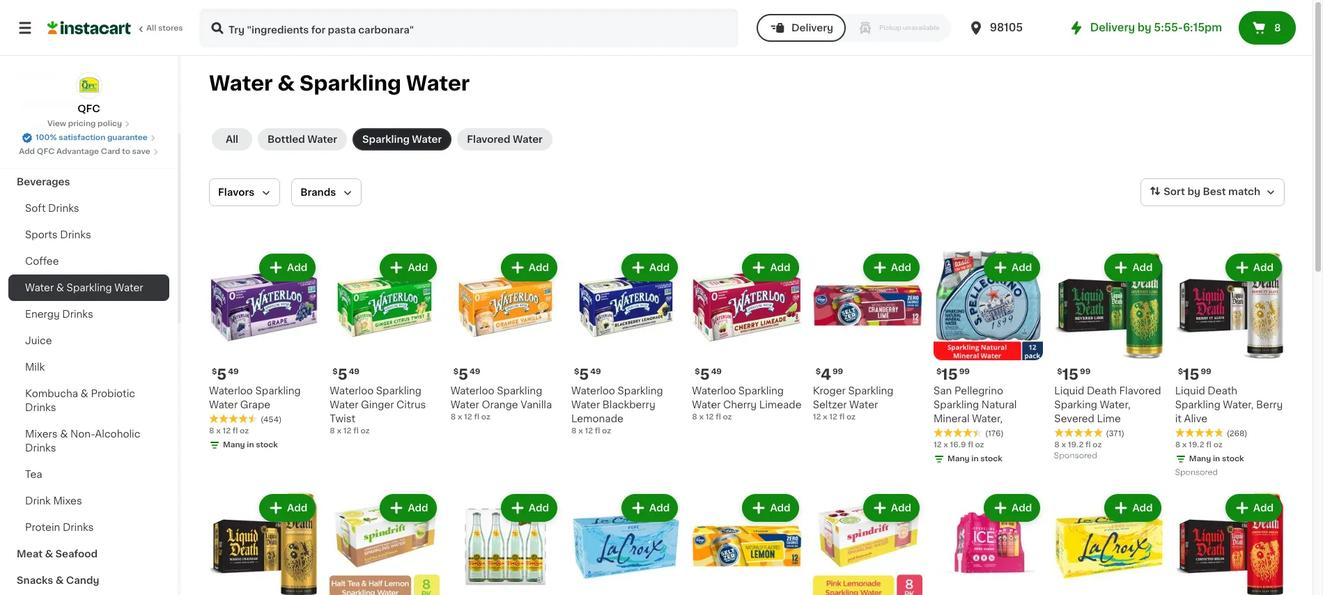 Task type: vqa. For each thing, say whether or not it's contained in the screenshot.


Task type: locate. For each thing, give the bounding box(es) containing it.
8 button
[[1239, 11, 1296, 45]]

0 horizontal spatial 19.2
[[1068, 441, 1084, 449]]

liquid up sparking
[[1055, 386, 1085, 396]]

$ 5 49 up waterloo sparkling water grape
[[212, 367, 239, 382]]

water, up (176)
[[972, 414, 1003, 424]]

fl inside waterloo sparkling water ginger citrus twist 8 x 12 fl oz
[[353, 427, 359, 435]]

3 5 from the left
[[579, 367, 589, 382]]

& down milk link
[[81, 389, 88, 399]]

19.2
[[1068, 441, 1084, 449], [1189, 441, 1205, 449]]

many down alive
[[1189, 455, 1211, 463]]

all for all stores
[[146, 24, 156, 32]]

98105
[[990, 22, 1023, 33]]

& for meat & seafood link
[[45, 549, 53, 559]]

5 5 from the left
[[459, 367, 468, 382]]

5 up lemonade
[[579, 367, 589, 382]]

in for water,
[[1213, 455, 1220, 463]]

98105 button
[[968, 8, 1051, 47]]

1 15 from the left
[[942, 367, 958, 382]]

0 horizontal spatial 8 x 19.2 fl oz
[[1055, 441, 1102, 449]]

sparkling
[[300, 73, 401, 93], [362, 134, 410, 144], [67, 283, 112, 293], [255, 386, 301, 396], [376, 386, 422, 396], [618, 386, 663, 396], [739, 386, 784, 396], [497, 386, 542, 396], [848, 386, 894, 396], [934, 400, 979, 410], [1175, 400, 1221, 410]]

water inside waterloo sparkling water orange vanilla 8 x 12 fl oz
[[451, 400, 479, 410]]

drinks for sports drinks
[[60, 230, 91, 240]]

1 horizontal spatial flavored
[[1119, 386, 1161, 396]]

waterloo up cherry
[[692, 386, 736, 396]]

sponsored badge image down severed
[[1055, 452, 1097, 460]]

0 horizontal spatial sponsored badge image
[[1055, 452, 1097, 460]]

sparkling inside the waterloo sparkling water blackberry lemonade 8 x 12 fl oz
[[618, 386, 663, 396]]

$ up lemonade
[[574, 368, 579, 376]]

in for grape
[[247, 441, 254, 449]]

15 up sparking
[[1063, 367, 1079, 382]]

stock down (176)
[[981, 455, 1003, 463]]

instacart logo image
[[47, 20, 131, 36]]

5 up waterloo sparkling water cherry limeade 8 x 12 fl oz
[[700, 367, 710, 382]]

1 $ from the left
[[212, 368, 217, 376]]

by right the sort
[[1188, 187, 1201, 197]]

5 for waterloo sparkling water orange vanilla
[[459, 367, 468, 382]]

1 horizontal spatial liquid
[[1175, 386, 1205, 396]]

6 $ from the left
[[1057, 368, 1063, 376]]

oz down cherry
[[723, 413, 732, 421]]

3 15 from the left
[[1183, 367, 1200, 382]]

2 99 from the left
[[1080, 368, 1091, 376]]

2 horizontal spatial many in stock
[[1189, 455, 1244, 463]]

0 vertical spatial water & sparkling water
[[209, 73, 470, 93]]

sparkling inside waterloo sparkling water orange vanilla 8 x 12 fl oz
[[497, 386, 542, 396]]

meat
[[17, 549, 43, 559]]

oz right 16.9
[[975, 441, 984, 449]]

dairy
[[17, 151, 44, 160]]

soft drinks
[[25, 203, 79, 213]]

0 horizontal spatial $ 15 99
[[937, 367, 970, 382]]

stock down '(268)' at the right
[[1222, 455, 1244, 463]]

19.2 down alive
[[1189, 441, 1205, 449]]

15 up the san
[[942, 367, 958, 382]]

1 horizontal spatial $ 15 99
[[1057, 367, 1091, 382]]

& inside 'mixers & non-alcoholic drinks'
[[60, 429, 68, 439]]

49 up waterloo sparkling water orange vanilla 8 x 12 fl oz
[[470, 368, 480, 376]]

0 vertical spatial all
[[146, 24, 156, 32]]

0 horizontal spatial liquid
[[1055, 386, 1085, 396]]

water inside kroger sparkling seltzer water 12 x 12 fl oz
[[850, 400, 878, 410]]

None search field
[[199, 8, 739, 47]]

8 inside the waterloo sparkling water blackberry lemonade 8 x 12 fl oz
[[571, 427, 577, 435]]

5 $ 5 49 from the left
[[453, 367, 480, 382]]

15
[[942, 367, 958, 382], [1063, 367, 1079, 382], [1183, 367, 1200, 382]]

many in stock down '(268)' at the right
[[1189, 455, 1244, 463]]

99
[[959, 368, 970, 376], [1080, 368, 1091, 376], [833, 368, 843, 376], [1201, 368, 1212, 376]]

many in stock for natural
[[948, 455, 1003, 463]]

best match
[[1203, 187, 1261, 197]]

oz down ginger
[[361, 427, 370, 435]]

& inside meat & seafood link
[[45, 549, 53, 559]]

policy
[[98, 120, 122, 128]]

2 horizontal spatial $ 15 99
[[1178, 367, 1212, 382]]

flavors button
[[209, 178, 280, 206]]

1 vertical spatial water & sparkling water
[[25, 283, 143, 293]]

liquid inside the liquid death sparkling water, berry it alive
[[1175, 386, 1205, 396]]

waterloo up grape
[[209, 386, 253, 396]]

1 49 from the left
[[228, 368, 239, 376]]

$ 15 99 up the san
[[937, 367, 970, 382]]

1 horizontal spatial all
[[226, 134, 238, 144]]

Search field
[[201, 10, 737, 46]]

$ 15 99 up alive
[[1178, 367, 1212, 382]]

1 $ 5 49 from the left
[[212, 367, 239, 382]]

1 waterloo from the left
[[209, 386, 253, 396]]

99 up pellegrino
[[959, 368, 970, 376]]

liquid inside the liquid death flavored sparking water, severed lime
[[1055, 386, 1085, 396]]

many down 12 x 16.9 fl oz
[[948, 455, 970, 463]]

2 horizontal spatial in
[[1213, 455, 1220, 463]]

0 vertical spatial sponsored badge image
[[1055, 452, 1097, 460]]

4 49 from the left
[[711, 368, 722, 376]]

$ up waterloo sparkling water cherry limeade 8 x 12 fl oz
[[695, 368, 700, 376]]

drink mixes link
[[8, 488, 169, 514]]

& left non-
[[60, 429, 68, 439]]

all link
[[212, 128, 252, 151]]

drinks down kombucha at the left of the page
[[25, 403, 56, 413]]

by inside field
[[1188, 187, 1201, 197]]

7 $ from the left
[[453, 368, 459, 376]]

coffee link
[[8, 248, 169, 275]]

oz down lemonade
[[602, 427, 611, 435]]

coffee
[[25, 256, 59, 266]]

flavored water
[[467, 134, 543, 144]]

$ for liquid death flavored sparking water, severed lime
[[1057, 368, 1063, 376]]

water & sparkling water down coffee link
[[25, 283, 143, 293]]

soft
[[25, 203, 46, 213]]

x inside waterloo sparkling water ginger citrus twist 8 x 12 fl oz
[[337, 427, 342, 435]]

in down 12 x 16.9 fl oz
[[972, 455, 979, 463]]

drinks down 'mixers'
[[25, 443, 56, 453]]

2 death from the left
[[1208, 386, 1238, 396]]

drinks inside the soft drinks link
[[48, 203, 79, 213]]

0 horizontal spatial 15
[[942, 367, 958, 382]]

0 horizontal spatial by
[[1138, 22, 1152, 33]]

drinks inside the protein drinks link
[[63, 523, 94, 532]]

1 19.2 from the left
[[1068, 441, 1084, 449]]

water, up '(268)' at the right
[[1223, 400, 1254, 410]]

& inside snacks & candy link
[[56, 576, 64, 585]]

8
[[1275, 23, 1281, 33], [692, 413, 697, 421], [451, 413, 456, 421], [209, 427, 214, 435], [330, 427, 335, 435], [571, 427, 577, 435], [1055, 441, 1060, 449], [1175, 441, 1181, 449]]

water & sparkling water up bottled water link
[[209, 73, 470, 93]]

flavored inside the liquid death flavored sparking water, severed lime
[[1119, 386, 1161, 396]]

water & sparkling water
[[209, 73, 470, 93], [25, 283, 143, 293]]

& for dairy & eggs link
[[46, 151, 54, 160]]

5 waterloo from the left
[[451, 386, 494, 396]]

kombucha & probiotic drinks
[[25, 389, 135, 413]]

liquid up alive
[[1175, 386, 1205, 396]]

19.2 down severed
[[1068, 441, 1084, 449]]

49 up waterloo sparkling water ginger citrus twist 8 x 12 fl oz
[[349, 368, 360, 376]]

add button
[[261, 255, 315, 280], [381, 255, 435, 280], [502, 255, 556, 280], [623, 255, 677, 280], [744, 255, 798, 280], [865, 255, 918, 280], [985, 255, 1039, 280], [1106, 255, 1160, 280], [1227, 255, 1281, 280], [261, 496, 315, 521], [381, 496, 435, 521], [502, 496, 556, 521], [623, 496, 677, 521], [744, 496, 798, 521], [865, 496, 918, 521], [985, 496, 1039, 521], [1106, 496, 1160, 521], [1227, 496, 1281, 521]]

& down 100%
[[46, 151, 54, 160]]

all for all
[[226, 134, 238, 144]]

waterloo inside waterloo sparkling water orange vanilla 8 x 12 fl oz
[[451, 386, 494, 396]]

drink
[[25, 496, 51, 506]]

49
[[228, 368, 239, 376], [349, 368, 360, 376], [590, 368, 601, 376], [711, 368, 722, 376], [470, 368, 480, 376]]

drinks for energy drinks
[[62, 309, 93, 319]]

$ up it
[[1178, 368, 1183, 376]]

$ 15 99 for liquid death sparkling water, berry it alive
[[1178, 367, 1212, 382]]

death up '(268)' at the right
[[1208, 386, 1238, 396]]

beverages link
[[8, 169, 169, 195]]

death up lime
[[1087, 386, 1117, 396]]

flavored
[[467, 134, 511, 144], [1119, 386, 1161, 396]]

19.2 for lime
[[1068, 441, 1084, 449]]

lemonade
[[571, 414, 624, 424]]

8 x 19.2 fl oz for lime
[[1055, 441, 1102, 449]]

$ for liquid death sparkling water, berry it alive
[[1178, 368, 1183, 376]]

2 19.2 from the left
[[1189, 441, 1205, 449]]

waterloo sparkling water ginger citrus twist 8 x 12 fl oz
[[330, 386, 426, 435]]

sponsored badge image
[[1055, 452, 1097, 460], [1175, 469, 1218, 477]]

99 up the liquid death sparkling water, berry it alive
[[1201, 368, 1212, 376]]

15 up alive
[[1183, 367, 1200, 382]]

2 $ 5 49 from the left
[[333, 367, 360, 382]]

product group
[[209, 251, 319, 454], [330, 251, 439, 437], [451, 251, 560, 423], [571, 251, 681, 437], [692, 251, 802, 423], [813, 251, 923, 423], [934, 251, 1043, 468], [1055, 251, 1164, 464], [1175, 251, 1285, 480], [209, 492, 319, 595], [330, 492, 439, 595], [451, 492, 560, 595], [571, 492, 681, 595], [692, 492, 802, 595], [813, 492, 923, 595], [934, 492, 1043, 595], [1055, 492, 1164, 595], [1175, 492, 1285, 595]]

0 horizontal spatial many in stock
[[223, 441, 278, 449]]

$ for waterloo sparkling water orange vanilla
[[453, 368, 459, 376]]

$ for waterloo sparkling water ginger citrus twist
[[333, 368, 338, 376]]

1 vertical spatial sponsored badge image
[[1175, 469, 1218, 477]]

4 $ 5 49 from the left
[[695, 367, 722, 382]]

4 99 from the left
[[1201, 368, 1212, 376]]

dairy & eggs link
[[8, 142, 169, 169]]

citrus
[[397, 400, 426, 410]]

ginger
[[361, 400, 394, 410]]

$ up the san
[[937, 368, 942, 376]]

$ for waterloo sparkling water cherry limeade
[[695, 368, 700, 376]]

x inside kroger sparkling seltzer water 12 x 12 fl oz
[[823, 413, 828, 421]]

& for snacks & candy link
[[56, 576, 64, 585]]

1 horizontal spatial stock
[[981, 455, 1003, 463]]

waterloo for orange
[[451, 386, 494, 396]]

49 up the waterloo sparkling water blackberry lemonade 8 x 12 fl oz
[[590, 368, 601, 376]]

1 horizontal spatial qfc
[[78, 104, 100, 114]]

1 vertical spatial flavored
[[1119, 386, 1161, 396]]

1 liquid from the left
[[1055, 386, 1085, 396]]

by for sort
[[1188, 187, 1201, 197]]

$ 5 49 for waterloo sparkling water blackberry lemonade
[[574, 367, 601, 382]]

pellegrino
[[955, 386, 1004, 396]]

0 vertical spatial by
[[1138, 22, 1152, 33]]

& right meat at the bottom of the page
[[45, 549, 53, 559]]

waterloo inside waterloo sparkling water grape
[[209, 386, 253, 396]]

1 horizontal spatial delivery
[[1090, 22, 1135, 33]]

stock for grape
[[256, 441, 278, 449]]

& inside kombucha & probiotic drinks
[[81, 389, 88, 399]]

oz down seltzer
[[847, 413, 856, 421]]

99 inside $ 4 99
[[833, 368, 843, 376]]

99 for kroger sparkling seltzer water
[[833, 368, 843, 376]]

drinks for soft drinks
[[48, 203, 79, 213]]

lime
[[1097, 414, 1121, 424]]

49 for waterloo sparkling water blackberry lemonade
[[590, 368, 601, 376]]

delivery for delivery
[[792, 23, 833, 33]]

3 $ from the left
[[574, 368, 579, 376]]

99 up sparking
[[1080, 368, 1091, 376]]

drinks inside sports drinks link
[[60, 230, 91, 240]]

$ up waterloo sparkling water orange vanilla 8 x 12 fl oz
[[453, 368, 459, 376]]

2 8 x 19.2 fl oz from the left
[[1175, 441, 1223, 449]]

0 vertical spatial flavored
[[467, 134, 511, 144]]

san
[[934, 386, 952, 396]]

(268)
[[1227, 430, 1248, 438]]

2 $ from the left
[[333, 368, 338, 376]]

0 horizontal spatial death
[[1087, 386, 1117, 396]]

4 $ from the left
[[695, 368, 700, 376]]

99 right 4
[[833, 368, 843, 376]]

oz down grape
[[240, 427, 249, 435]]

sponsored badge image down alive
[[1175, 469, 1218, 477]]

1 99 from the left
[[959, 368, 970, 376]]

2 5 from the left
[[338, 367, 347, 382]]

1 horizontal spatial 15
[[1063, 367, 1079, 382]]

& left candy on the bottom left
[[56, 576, 64, 585]]

1 horizontal spatial water,
[[1100, 400, 1131, 410]]

water inside the waterloo sparkling water blackberry lemonade 8 x 12 fl oz
[[571, 400, 600, 410]]

5 for waterloo sparkling water ginger citrus twist
[[338, 367, 347, 382]]

in down '8 x 12 fl oz'
[[247, 441, 254, 449]]

2 horizontal spatial water,
[[1223, 400, 1254, 410]]

& up energy drinks
[[56, 283, 64, 293]]

8 inside waterloo sparkling water cherry limeade 8 x 12 fl oz
[[692, 413, 697, 421]]

2 horizontal spatial many
[[1189, 455, 1211, 463]]

1 horizontal spatial many in stock
[[948, 455, 1003, 463]]

8 x 19.2 fl oz for alive
[[1175, 441, 1223, 449]]

save
[[132, 148, 150, 155]]

drinks up the seafood at the bottom
[[63, 523, 94, 532]]

5 for waterloo sparkling water grape
[[217, 367, 227, 382]]

all stores link
[[47, 8, 184, 47]]

sports drinks
[[25, 230, 91, 240]]

$ up kroger
[[816, 368, 821, 376]]

3 99 from the left
[[833, 368, 843, 376]]

0 horizontal spatial all
[[146, 24, 156, 32]]

5 $ from the left
[[937, 368, 942, 376]]

many in stock down 12 x 16.9 fl oz
[[948, 455, 1003, 463]]

many in stock down '8 x 12 fl oz'
[[223, 441, 278, 449]]

drinks inside kombucha & probiotic drinks
[[25, 403, 56, 413]]

3 $ 5 49 from the left
[[574, 367, 601, 382]]

it
[[1175, 414, 1182, 424]]

add qfc advantage card to save
[[19, 148, 150, 155]]

12
[[706, 413, 714, 421], [464, 413, 472, 421], [813, 413, 821, 421], [829, 413, 838, 421], [223, 427, 231, 435], [343, 427, 352, 435], [585, 427, 593, 435], [934, 441, 942, 449]]

1 horizontal spatial death
[[1208, 386, 1238, 396]]

best
[[1203, 187, 1226, 197]]

many
[[223, 441, 245, 449], [948, 455, 970, 463], [1189, 455, 1211, 463]]

0 horizontal spatial many
[[223, 441, 245, 449]]

1 vertical spatial by
[[1188, 187, 1201, 197]]

in for natural
[[972, 455, 979, 463]]

& inside 'water & sparkling water' link
[[56, 283, 64, 293]]

waterloo inside waterloo sparkling water cherry limeade 8 x 12 fl oz
[[692, 386, 736, 396]]

all
[[146, 24, 156, 32], [226, 134, 238, 144]]

5 up waterloo sparkling water orange vanilla 8 x 12 fl oz
[[459, 367, 468, 382]]

$ for waterloo sparkling water grape
[[212, 368, 217, 376]]

oz down orange
[[481, 413, 491, 421]]

1 horizontal spatial 8 x 19.2 fl oz
[[1175, 441, 1223, 449]]

many in stock for grape
[[223, 441, 278, 449]]

1 8 x 19.2 fl oz from the left
[[1055, 441, 1102, 449]]

1 5 from the left
[[217, 367, 227, 382]]

drinks up the "sports drinks"
[[48, 203, 79, 213]]

9 $ from the left
[[1178, 368, 1183, 376]]

1 horizontal spatial many
[[948, 455, 970, 463]]

waterloo inside the waterloo sparkling water blackberry lemonade 8 x 12 fl oz
[[571, 386, 615, 396]]

death
[[1087, 386, 1117, 396], [1208, 386, 1238, 396]]

1 horizontal spatial by
[[1188, 187, 1201, 197]]

$ 5 49 for waterloo sparkling water cherry limeade
[[695, 367, 722, 382]]

sparkling inside kroger sparkling seltzer water 12 x 12 fl oz
[[848, 386, 894, 396]]

4 waterloo from the left
[[692, 386, 736, 396]]

$ up sparking
[[1057, 368, 1063, 376]]

death inside the liquid death flavored sparking water, severed lime
[[1087, 386, 1117, 396]]

drinks
[[48, 203, 79, 213], [60, 230, 91, 240], [62, 309, 93, 319], [25, 403, 56, 413], [25, 443, 56, 453], [63, 523, 94, 532]]

99 for san pellegrino sparkling natural mineral water,
[[959, 368, 970, 376]]

water, up lime
[[1100, 400, 1131, 410]]

0 horizontal spatial water & sparkling water
[[25, 283, 143, 293]]

2 49 from the left
[[349, 368, 360, 376]]

flavored water link
[[457, 128, 552, 151]]

drinks up juice link at the bottom of page
[[62, 309, 93, 319]]

1 death from the left
[[1087, 386, 1117, 396]]

1 horizontal spatial 19.2
[[1189, 441, 1205, 449]]

1 vertical spatial qfc
[[37, 148, 55, 155]]

card
[[101, 148, 120, 155]]

product group containing 4
[[813, 251, 923, 423]]

waterloo up orange
[[451, 386, 494, 396]]

0 horizontal spatial delivery
[[792, 23, 833, 33]]

liquid for liquid death sparkling water, berry it alive
[[1175, 386, 1205, 396]]

2 15 from the left
[[1063, 367, 1079, 382]]

8 x 19.2 fl oz down alive
[[1175, 441, 1223, 449]]

bottled
[[268, 134, 305, 144]]

$ up waterloo sparkling water grape
[[212, 368, 217, 376]]

$
[[212, 368, 217, 376], [333, 368, 338, 376], [574, 368, 579, 376], [695, 368, 700, 376], [937, 368, 942, 376], [1057, 368, 1063, 376], [453, 368, 459, 376], [816, 368, 821, 376], [1178, 368, 1183, 376]]

sponsored badge image for it
[[1175, 469, 1218, 477]]

$ 5 49 up waterloo sparkling water orange vanilla 8 x 12 fl oz
[[453, 367, 480, 382]]

$ for kroger sparkling seltzer water
[[816, 368, 821, 376]]

oz
[[723, 413, 732, 421], [481, 413, 491, 421], [847, 413, 856, 421], [240, 427, 249, 435], [361, 427, 370, 435], [602, 427, 611, 435], [975, 441, 984, 449], [1093, 441, 1102, 449], [1214, 441, 1223, 449]]

1 horizontal spatial sponsored badge image
[[1175, 469, 1218, 477]]

& inside dairy & eggs link
[[46, 151, 54, 160]]

qfc down 100%
[[37, 148, 55, 155]]

2 waterloo from the left
[[330, 386, 374, 396]]

$ inside $ 4 99
[[816, 368, 821, 376]]

waterloo inside waterloo sparkling water ginger citrus twist 8 x 12 fl oz
[[330, 386, 374, 396]]

by left "5:55-"
[[1138, 22, 1152, 33]]

$ 5 49
[[212, 367, 239, 382], [333, 367, 360, 382], [574, 367, 601, 382], [695, 367, 722, 382], [453, 367, 480, 382]]

liquid
[[1055, 386, 1085, 396], [1175, 386, 1205, 396]]

kombucha & probiotic drinks link
[[8, 380, 169, 421]]

$ 5 49 up waterloo sparkling water cherry limeade 8 x 12 fl oz
[[695, 367, 722, 382]]

drinks inside energy drinks link
[[62, 309, 93, 319]]

3 49 from the left
[[590, 368, 601, 376]]

Best match Sort by field
[[1141, 178, 1285, 206]]

2 liquid from the left
[[1175, 386, 1205, 396]]

8 x 19.2 fl oz down severed
[[1055, 441, 1102, 449]]

waterloo up twist
[[330, 386, 374, 396]]

5:55-
[[1154, 22, 1183, 33]]

qfc
[[78, 104, 100, 114], [37, 148, 55, 155]]

$ 15 99 up sparking
[[1057, 367, 1091, 382]]

stock down (454)
[[256, 441, 278, 449]]

$ up twist
[[333, 368, 338, 376]]

fl inside kroger sparkling seltzer water 12 x 12 fl oz
[[839, 413, 845, 421]]

water, inside the liquid death sparkling water, berry it alive
[[1223, 400, 1254, 410]]

in down the liquid death sparkling water, berry it alive
[[1213, 455, 1220, 463]]

water inside waterloo sparkling water grape
[[209, 400, 238, 410]]

2 $ 15 99 from the left
[[1057, 367, 1091, 382]]

2 horizontal spatial stock
[[1222, 455, 1244, 463]]

5 up waterloo sparkling water grape
[[217, 367, 227, 382]]

16.9
[[950, 441, 966, 449]]

delivery inside button
[[792, 23, 833, 33]]

$ 15 99 for liquid death flavored sparking water, severed lime
[[1057, 367, 1091, 382]]

4 5 from the left
[[700, 367, 710, 382]]

meat & seafood link
[[8, 541, 169, 567]]

water inside waterloo sparkling water cherry limeade 8 x 12 fl oz
[[692, 400, 721, 410]]

8 $ from the left
[[816, 368, 821, 376]]

add inside product group
[[891, 263, 912, 272]]

49 up waterloo sparkling water cherry limeade 8 x 12 fl oz
[[711, 368, 722, 376]]

many down '8 x 12 fl oz'
[[223, 441, 245, 449]]

all left stores
[[146, 24, 156, 32]]

12 inside waterloo sparkling water cherry limeade 8 x 12 fl oz
[[706, 413, 714, 421]]

brands button
[[291, 178, 362, 206]]

drinks up coffee link
[[60, 230, 91, 240]]

8 inside waterloo sparkling water ginger citrus twist 8 x 12 fl oz
[[330, 427, 335, 435]]

5 up twist
[[338, 367, 347, 382]]

&
[[278, 73, 295, 93], [46, 151, 54, 160], [56, 283, 64, 293], [81, 389, 88, 399], [60, 429, 68, 439], [45, 549, 53, 559], [56, 576, 64, 585]]

0 vertical spatial qfc
[[78, 104, 100, 114]]

sparking
[[1055, 400, 1098, 410]]

1 vertical spatial all
[[226, 134, 238, 144]]

12 inside waterloo sparkling water ginger citrus twist 8 x 12 fl oz
[[343, 427, 352, 435]]

3 $ 15 99 from the left
[[1178, 367, 1212, 382]]

$ 5 49 up twist
[[333, 367, 360, 382]]

1 horizontal spatial in
[[972, 455, 979, 463]]

0 horizontal spatial water,
[[972, 414, 1003, 424]]

qfc up the view pricing policy link
[[78, 104, 100, 114]]

49 up waterloo sparkling water grape
[[228, 368, 239, 376]]

many in stock for water,
[[1189, 455, 1244, 463]]

0 horizontal spatial in
[[247, 441, 254, 449]]

5 for waterloo sparkling water blackberry lemonade
[[579, 367, 589, 382]]

$ 15 99 for san pellegrino sparkling natural mineral water,
[[937, 367, 970, 382]]

mixers & non-alcoholic drinks
[[25, 429, 140, 453]]

all up flavors
[[226, 134, 238, 144]]

5 49 from the left
[[470, 368, 480, 376]]

$ 5 49 up lemonade
[[574, 367, 601, 382]]

advantage
[[56, 148, 99, 155]]

3 waterloo from the left
[[571, 386, 615, 396]]

1 $ 15 99 from the left
[[937, 367, 970, 382]]

0 horizontal spatial stock
[[256, 441, 278, 449]]

waterloo sparkling water orange vanilla 8 x 12 fl oz
[[451, 386, 552, 421]]

waterloo up lemonade
[[571, 386, 615, 396]]

sort
[[1164, 187, 1185, 197]]

2 horizontal spatial 15
[[1183, 367, 1200, 382]]

oz down the liquid death sparkling water, berry it alive
[[1214, 441, 1223, 449]]

death inside the liquid death sparkling water, berry it alive
[[1208, 386, 1238, 396]]



Task type: describe. For each thing, give the bounding box(es) containing it.
natural
[[982, 400, 1017, 410]]

x inside waterloo sparkling water orange vanilla 8 x 12 fl oz
[[458, 413, 462, 421]]

produce link
[[8, 116, 169, 142]]

stock for water,
[[1222, 455, 1244, 463]]

qfc logo image
[[76, 72, 102, 99]]

49 for waterloo sparkling water grape
[[228, 368, 239, 376]]

delivery by 5:55-6:15pm
[[1090, 22, 1222, 33]]

6:15pm
[[1183, 22, 1222, 33]]

liquid death sparkling water, berry it alive
[[1175, 386, 1283, 424]]

$ 4 99
[[816, 367, 843, 382]]

8 inside 8 button
[[1275, 23, 1281, 33]]

drinks inside 'mixers & non-alcoholic drinks'
[[25, 443, 56, 453]]

12 inside the waterloo sparkling water blackberry lemonade 8 x 12 fl oz
[[585, 427, 593, 435]]

juice
[[25, 336, 52, 346]]

mixers & non-alcoholic drinks link
[[8, 421, 169, 461]]

many for waterloo sparkling water grape
[[223, 441, 245, 449]]

100% satisfaction guarantee button
[[22, 130, 156, 144]]

12 inside waterloo sparkling water orange vanilla 8 x 12 fl oz
[[464, 413, 472, 421]]

view pricing policy link
[[47, 118, 130, 130]]

oz inside waterloo sparkling water ginger citrus twist 8 x 12 fl oz
[[361, 427, 370, 435]]

5 for waterloo sparkling water cherry limeade
[[700, 367, 710, 382]]

x inside the waterloo sparkling water blackberry lemonade 8 x 12 fl oz
[[579, 427, 583, 435]]

service type group
[[757, 14, 951, 42]]

view pricing policy
[[47, 120, 122, 128]]

all stores
[[146, 24, 183, 32]]

probiotic
[[91, 389, 135, 399]]

& for mixers & non-alcoholic drinks link
[[60, 429, 68, 439]]

49 for waterloo sparkling water cherry limeade
[[711, 368, 722, 376]]

sparkling water
[[362, 134, 442, 144]]

49 for waterloo sparkling water orange vanilla
[[470, 368, 480, 376]]

water, inside 'san pellegrino sparkling natural mineral water,'
[[972, 414, 1003, 424]]

orange
[[482, 400, 518, 410]]

recipes
[[17, 71, 58, 81]]

stores
[[158, 24, 183, 32]]

qfc link
[[76, 72, 102, 116]]

pricing
[[68, 120, 96, 128]]

100% satisfaction guarantee
[[36, 134, 148, 141]]

sports drinks link
[[8, 222, 169, 248]]

tea link
[[8, 461, 169, 488]]

sparkling inside waterloo sparkling water ginger citrus twist 8 x 12 fl oz
[[376, 386, 422, 396]]

add inside "add qfc advantage card to save" link
[[19, 148, 35, 155]]

flavors
[[218, 187, 255, 197]]

fl inside waterloo sparkling water orange vanilla 8 x 12 fl oz
[[474, 413, 480, 421]]

brands
[[300, 187, 336, 197]]

$ 5 49 for waterloo sparkling water grape
[[212, 367, 239, 382]]

match
[[1229, 187, 1261, 197]]

snacks & candy
[[17, 576, 99, 585]]

guarantee
[[107, 134, 148, 141]]

(176)
[[985, 430, 1004, 438]]

energy
[[25, 309, 60, 319]]

protein
[[25, 523, 60, 532]]

drinks for protein drinks
[[63, 523, 94, 532]]

waterloo sparkling water grape
[[209, 386, 301, 410]]

oz down lime
[[1093, 441, 1102, 449]]

15 for san pellegrino sparkling natural mineral water,
[[942, 367, 958, 382]]

waterloo sparkling water cherry limeade 8 x 12 fl oz
[[692, 386, 802, 421]]

12 x 16.9 fl oz
[[934, 441, 984, 449]]

thanksgiving
[[17, 98, 83, 107]]

energy drinks link
[[8, 301, 169, 328]]

delivery by 5:55-6:15pm link
[[1068, 20, 1222, 36]]

water, inside the liquid death flavored sparking water, severed lime
[[1100, 400, 1131, 410]]

water & sparkling water link
[[8, 275, 169, 301]]

many for san pellegrino sparkling natural mineral water,
[[948, 455, 970, 463]]

waterloo for grape
[[209, 386, 253, 396]]

mixes
[[53, 496, 82, 506]]

$ for san pellegrino sparkling natural mineral water,
[[937, 368, 942, 376]]

water inside waterloo sparkling water ginger citrus twist 8 x 12 fl oz
[[330, 400, 359, 410]]

$ 5 49 for waterloo sparkling water ginger citrus twist
[[333, 367, 360, 382]]

sparkling inside waterloo sparkling water cherry limeade 8 x 12 fl oz
[[739, 386, 784, 396]]

satisfaction
[[59, 134, 105, 141]]

severed
[[1055, 414, 1095, 424]]

beverages
[[17, 177, 70, 187]]

$ for waterloo sparkling water blackberry lemonade
[[574, 368, 579, 376]]

kombucha
[[25, 389, 78, 399]]

waterloo for cherry
[[692, 386, 736, 396]]

fl inside the waterloo sparkling water blackberry lemonade 8 x 12 fl oz
[[595, 427, 600, 435]]

mineral
[[934, 414, 970, 424]]

& for kombucha & probiotic drinks "link"
[[81, 389, 88, 399]]

sparkling inside the liquid death sparkling water, berry it alive
[[1175, 400, 1221, 410]]

waterloo for ginger
[[330, 386, 374, 396]]

99 for liquid death sparkling water, berry it alive
[[1201, 368, 1212, 376]]

sparkling inside 'san pellegrino sparkling natural mineral water,'
[[934, 400, 979, 410]]

thanksgiving link
[[8, 89, 169, 116]]

add qfc advantage card to save link
[[19, 146, 159, 157]]

cherry
[[723, 400, 757, 410]]

twist
[[330, 414, 355, 424]]

death for sparking
[[1087, 386, 1117, 396]]

snacks
[[17, 576, 53, 585]]

oz inside waterloo sparkling water orange vanilla 8 x 12 fl oz
[[481, 413, 491, 421]]

& for 'water & sparkling water' link
[[56, 283, 64, 293]]

many for liquid death sparkling water, berry it alive
[[1189, 455, 1211, 463]]

seltzer
[[813, 400, 847, 410]]

$ 5 49 for waterloo sparkling water orange vanilla
[[453, 367, 480, 382]]

berry
[[1256, 400, 1283, 410]]

15 for liquid death flavored sparking water, severed lime
[[1063, 367, 1079, 382]]

0 horizontal spatial qfc
[[37, 148, 55, 155]]

death for water,
[[1208, 386, 1238, 396]]

alive
[[1184, 414, 1208, 424]]

view
[[47, 120, 66, 128]]

candy
[[66, 576, 99, 585]]

oz inside kroger sparkling seltzer water 12 x 12 fl oz
[[847, 413, 856, 421]]

sports
[[25, 230, 58, 240]]

by for delivery
[[1138, 22, 1152, 33]]

liquid for liquid death flavored sparking water, severed lime
[[1055, 386, 1085, 396]]

dairy & eggs
[[17, 151, 82, 160]]

99 for liquid death flavored sparking water, severed lime
[[1080, 368, 1091, 376]]

eggs
[[57, 151, 82, 160]]

stock for natural
[[981, 455, 1003, 463]]

waterloo sparkling water blackberry lemonade 8 x 12 fl oz
[[571, 386, 663, 435]]

drink mixes
[[25, 496, 82, 506]]

sparkling water link
[[353, 128, 452, 151]]

kroger sparkling seltzer water 12 x 12 fl oz
[[813, 386, 894, 421]]

8 inside waterloo sparkling water orange vanilla 8 x 12 fl oz
[[451, 413, 456, 421]]

liquid death flavored sparking water, severed lime
[[1055, 386, 1161, 424]]

49 for waterloo sparkling water ginger citrus twist
[[349, 368, 360, 376]]

fl inside waterloo sparkling water cherry limeade 8 x 12 fl oz
[[716, 413, 721, 421]]

seafood
[[55, 549, 98, 559]]

non-
[[70, 429, 95, 439]]

sponsored badge image for severed
[[1055, 452, 1097, 460]]

protein drinks link
[[8, 514, 169, 541]]

1 horizontal spatial water & sparkling water
[[209, 73, 470, 93]]

bottled water link
[[258, 128, 347, 151]]

19.2 for alive
[[1189, 441, 1205, 449]]

waterloo for blackberry
[[571, 386, 615, 396]]

4
[[821, 367, 831, 382]]

soft drinks link
[[8, 195, 169, 222]]

oz inside waterloo sparkling water cherry limeade 8 x 12 fl oz
[[723, 413, 732, 421]]

vanilla
[[521, 400, 552, 410]]

oz inside the waterloo sparkling water blackberry lemonade 8 x 12 fl oz
[[602, 427, 611, 435]]

0 horizontal spatial flavored
[[467, 134, 511, 144]]

juice link
[[8, 328, 169, 354]]

sparkling inside waterloo sparkling water grape
[[255, 386, 301, 396]]

x inside waterloo sparkling water cherry limeade 8 x 12 fl oz
[[699, 413, 704, 421]]

& up bottled in the top left of the page
[[278, 73, 295, 93]]

recipes link
[[8, 63, 169, 89]]

produce
[[17, 124, 59, 134]]

to
[[122, 148, 130, 155]]

tea
[[25, 470, 42, 479]]

delivery for delivery by 5:55-6:15pm
[[1090, 22, 1135, 33]]

15 for liquid death sparkling water, berry it alive
[[1183, 367, 1200, 382]]



